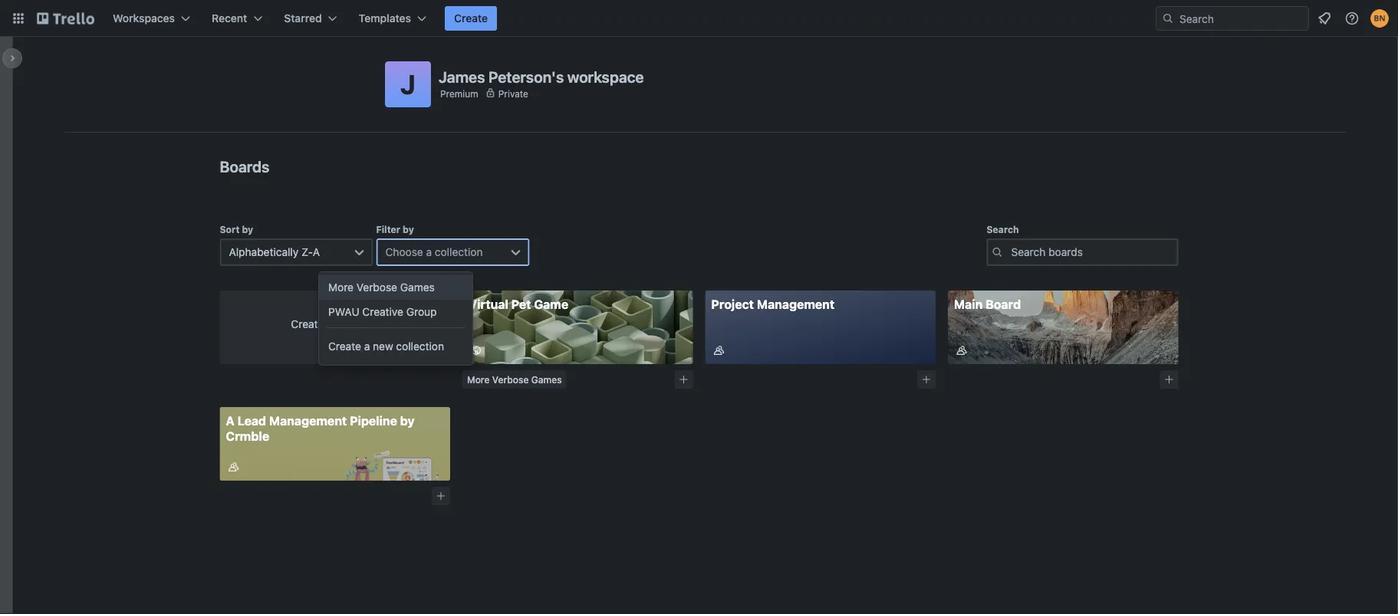 Task type: describe. For each thing, give the bounding box(es) containing it.
0 horizontal spatial verbose
[[356, 281, 397, 294]]

virtual pet game link
[[462, 291, 693, 364]]

james
[[439, 67, 485, 86]]

templates
[[359, 12, 411, 25]]

by for alphabetically
[[242, 224, 253, 235]]

premium
[[440, 88, 478, 99]]

creative
[[362, 306, 403, 318]]

project
[[711, 297, 754, 312]]

alphabetically z-a
[[229, 246, 320, 258]]

filter
[[376, 224, 400, 235]]

peterson's
[[489, 67, 564, 86]]

starred
[[284, 12, 322, 25]]

crmble
[[226, 429, 269, 444]]

a lead management pipeline by crmble
[[226, 414, 415, 444]]

workspace
[[567, 67, 644, 86]]

0 vertical spatial more verbose games
[[328, 281, 435, 294]]

recent
[[212, 12, 247, 25]]

0 vertical spatial collection
[[435, 246, 483, 258]]

sm image for virtual pet game
[[469, 343, 484, 358]]

sm image
[[954, 343, 969, 358]]

more verbose games button
[[462, 370, 566, 389]]

games inside button
[[531, 374, 562, 385]]

create for create a new collection
[[328, 340, 361, 353]]

sort by
[[220, 224, 253, 235]]

recent button
[[202, 6, 272, 31]]

sm image for a lead management pipeline by crmble
[[226, 459, 241, 475]]

create for create
[[454, 12, 488, 25]]

main board
[[954, 297, 1021, 312]]

create for create new board
[[291, 318, 324, 331]]

a for collection
[[426, 246, 432, 258]]

management inside a lead management pipeline by crmble
[[269, 414, 347, 428]]

primary element
[[0, 0, 1398, 37]]

add a new collection image for a lead management pipeline by crmble
[[436, 491, 446, 502]]

game
[[534, 297, 568, 312]]

create button
[[445, 6, 497, 31]]

add a new collection image
[[921, 374, 932, 385]]

Search field
[[1174, 7, 1308, 30]]

more verbose games inside button
[[467, 374, 562, 385]]

a for new
[[364, 340, 370, 353]]

more inside button
[[467, 374, 490, 385]]

virtual
[[469, 297, 508, 312]]

0 notifications image
[[1315, 9, 1334, 28]]

open information menu image
[[1344, 11, 1360, 26]]

choose a collection
[[385, 246, 483, 258]]



Task type: vqa. For each thing, say whether or not it's contained in the screenshot.
Create a new collection
yes



Task type: locate. For each thing, give the bounding box(es) containing it.
1 vertical spatial new
[[373, 340, 393, 353]]

boards
[[220, 157, 269, 175]]

0 vertical spatial create
[[454, 12, 488, 25]]

2 horizontal spatial sm image
[[711, 343, 727, 358]]

a
[[426, 246, 432, 258], [364, 340, 370, 353]]

sm image down virtual on the left of page
[[469, 343, 484, 358]]

management right project on the right of the page
[[757, 297, 835, 312]]

new down board
[[373, 340, 393, 353]]

1 vertical spatial collection
[[396, 340, 444, 353]]

0 horizontal spatial management
[[269, 414, 347, 428]]

games
[[400, 281, 435, 294], [531, 374, 562, 385]]

verbose
[[356, 281, 397, 294], [492, 374, 529, 385]]

sort
[[220, 224, 240, 235]]

1 horizontal spatial create
[[328, 340, 361, 353]]

back to home image
[[37, 6, 94, 31]]

sm image down crmble
[[226, 459, 241, 475]]

more verbose games down virtual pet game
[[467, 374, 562, 385]]

games up group
[[400, 281, 435, 294]]

1 vertical spatial management
[[269, 414, 347, 428]]

0 horizontal spatial more
[[328, 281, 354, 294]]

by for choose
[[403, 224, 414, 235]]

new
[[327, 318, 347, 331], [373, 340, 393, 353]]

1 horizontal spatial a
[[426, 246, 432, 258]]

0 horizontal spatial a
[[364, 340, 370, 353]]

verbose up pwau creative group
[[356, 281, 397, 294]]

collection inside button
[[396, 340, 444, 353]]

workspaces
[[113, 12, 175, 25]]

pwau
[[328, 306, 359, 318]]

sm image inside a lead management pipeline by crmble "link"
[[226, 459, 241, 475]]

starred button
[[275, 6, 346, 31]]

collection
[[435, 246, 483, 258], [396, 340, 444, 353]]

0 vertical spatial more
[[328, 281, 354, 294]]

a right choose
[[426, 246, 432, 258]]

Search text field
[[987, 238, 1178, 266]]

sm image inside virtual pet game link
[[469, 343, 484, 358]]

add a new collection image
[[678, 374, 689, 385], [1164, 374, 1174, 385], [436, 491, 446, 502]]

pet
[[511, 297, 531, 312]]

1 horizontal spatial a
[[313, 246, 320, 258]]

1 vertical spatial a
[[226, 414, 235, 428]]

0 vertical spatial games
[[400, 281, 435, 294]]

0 horizontal spatial more verbose games
[[328, 281, 435, 294]]

project management link
[[705, 291, 936, 364]]

by right sort
[[242, 224, 253, 235]]

management
[[757, 297, 835, 312], [269, 414, 347, 428]]

1 vertical spatial create
[[291, 318, 324, 331]]

james peterson's workspace premium
[[439, 67, 644, 99]]

0 vertical spatial a
[[313, 246, 320, 258]]

0 vertical spatial management
[[757, 297, 835, 312]]

1 vertical spatial more
[[467, 374, 490, 385]]

2 horizontal spatial add a new collection image
[[1164, 374, 1174, 385]]

filter by
[[376, 224, 414, 235]]

a lead management pipeline by crmble link
[[220, 407, 450, 481]]

a inside create a new collection button
[[364, 340, 370, 353]]

1 vertical spatial a
[[364, 340, 370, 353]]

1 vertical spatial more verbose games
[[467, 374, 562, 385]]

0 horizontal spatial a
[[226, 414, 235, 428]]

0 vertical spatial verbose
[[356, 281, 397, 294]]

create new board
[[291, 318, 379, 331]]

1 vertical spatial verbose
[[492, 374, 529, 385]]

a right alphabetically
[[313, 246, 320, 258]]

0 horizontal spatial sm image
[[226, 459, 241, 475]]

1 horizontal spatial games
[[531, 374, 562, 385]]

create a new collection
[[328, 340, 444, 353]]

games down virtual pet game link
[[531, 374, 562, 385]]

a
[[313, 246, 320, 258], [226, 414, 235, 428]]

lead
[[238, 414, 266, 428]]

more down virtual on the left of page
[[467, 374, 490, 385]]

more up 'pwau'
[[328, 281, 354, 294]]

z-
[[301, 246, 313, 258]]

1 vertical spatial games
[[531, 374, 562, 385]]

collection right choose
[[435, 246, 483, 258]]

create inside primary element
[[454, 12, 488, 25]]

search
[[987, 224, 1019, 235]]

1 horizontal spatial more
[[467, 374, 490, 385]]

ben nelson (bennelson96) image
[[1370, 9, 1389, 28]]

1 horizontal spatial verbose
[[492, 374, 529, 385]]

pipeline
[[350, 414, 397, 428]]

board
[[986, 297, 1021, 312]]

j
[[400, 68, 416, 100]]

more verbose games up pwau creative group
[[328, 281, 435, 294]]

1 horizontal spatial management
[[757, 297, 835, 312]]

j button
[[385, 61, 431, 107]]

by right filter
[[403, 224, 414, 235]]

sm image
[[469, 343, 484, 358], [711, 343, 727, 358], [226, 459, 241, 475]]

a inside a lead management pipeline by crmble
[[226, 414, 235, 428]]

0 horizontal spatial create
[[291, 318, 324, 331]]

create a new collection button
[[319, 334, 472, 359]]

create
[[454, 12, 488, 25], [291, 318, 324, 331], [328, 340, 361, 353]]

0 horizontal spatial games
[[400, 281, 435, 294]]

new inside button
[[373, 340, 393, 353]]

2 vertical spatial create
[[328, 340, 361, 353]]

create down create new board
[[328, 340, 361, 353]]

workspaces button
[[104, 6, 199, 31]]

main
[[954, 297, 983, 312]]

verbose inside button
[[492, 374, 529, 385]]

create left 'pwau'
[[291, 318, 324, 331]]

add a new collection image for main board
[[1164, 374, 1174, 385]]

0 horizontal spatial add a new collection image
[[436, 491, 446, 502]]

main board link
[[948, 291, 1178, 364]]

pwau creative group
[[328, 306, 437, 318]]

0 vertical spatial new
[[327, 318, 347, 331]]

board
[[350, 318, 379, 331]]

more verbose games
[[328, 281, 435, 294], [467, 374, 562, 385]]

0 horizontal spatial new
[[327, 318, 347, 331]]

collection down group
[[396, 340, 444, 353]]

sm image down project on the right of the page
[[711, 343, 727, 358]]

2 horizontal spatial create
[[454, 12, 488, 25]]

templates button
[[349, 6, 436, 31]]

project management
[[711, 297, 835, 312]]

0 vertical spatial a
[[426, 246, 432, 258]]

by
[[242, 224, 253, 235], [403, 224, 414, 235], [400, 414, 415, 428]]

a left lead
[[226, 414, 235, 428]]

a down board
[[364, 340, 370, 353]]

management right lead
[[269, 414, 347, 428]]

create up "james"
[[454, 12, 488, 25]]

virtual pet game
[[469, 297, 568, 312]]

new left board
[[327, 318, 347, 331]]

1 horizontal spatial sm image
[[469, 343, 484, 358]]

1 horizontal spatial add a new collection image
[[678, 374, 689, 385]]

by right pipeline
[[400, 414, 415, 428]]

sm image inside project management link
[[711, 343, 727, 358]]

1 horizontal spatial new
[[373, 340, 393, 353]]

1 horizontal spatial more verbose games
[[467, 374, 562, 385]]

alphabetically
[[229, 246, 299, 258]]

verbose down virtual pet game
[[492, 374, 529, 385]]

group
[[406, 306, 437, 318]]

private
[[498, 88, 528, 99]]

more
[[328, 281, 354, 294], [467, 374, 490, 385]]

by inside a lead management pipeline by crmble
[[400, 414, 415, 428]]

search image
[[1162, 12, 1174, 25]]

sm image for project management
[[711, 343, 727, 358]]

choose
[[385, 246, 423, 258]]



